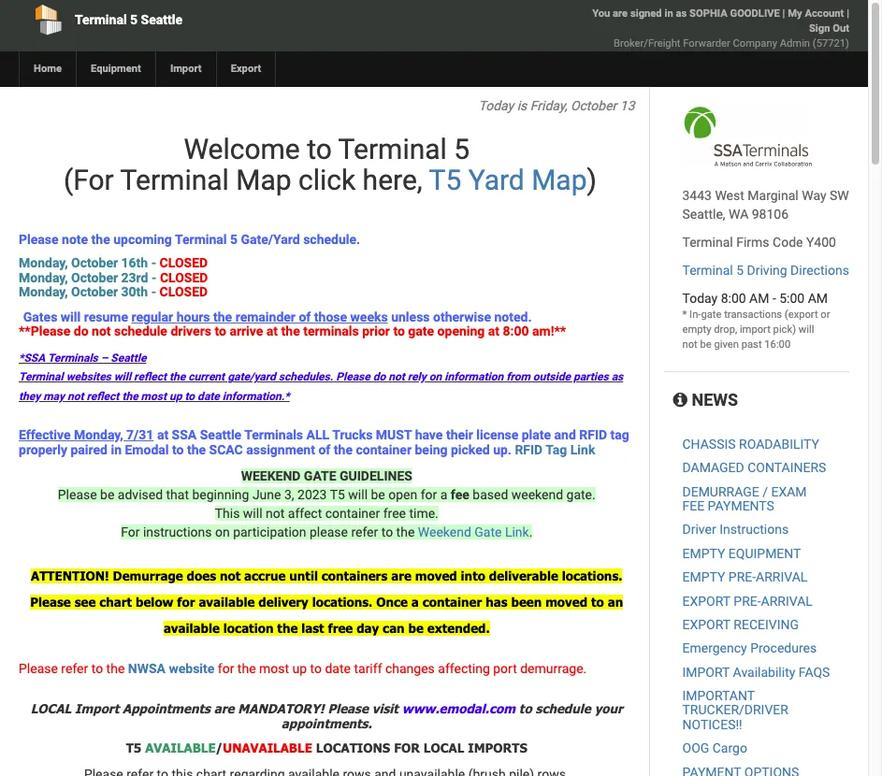 Task type: describe. For each thing, give the bounding box(es) containing it.
of inside gates will resume regular hours the remainder of those weeks unless otherwise noted. **please do not schedule drivers to arrive at the terminals prior to gate opening at 8:00 am!**
[[299, 309, 311, 324]]

0 vertical spatial pre-
[[729, 570, 756, 585]]

scac
[[209, 442, 243, 457]]

demurrage
[[683, 484, 760, 499]]

in inside you are signed in as sophia goodlive | my account | sign out broker/freight forwarder company admin (57721)
[[665, 7, 674, 20]]

admin
[[780, 37, 811, 50]]

1 horizontal spatial date
[[325, 662, 351, 677]]

last
[[302, 621, 324, 636]]

see
[[75, 595, 96, 610]]

the up 7/31
[[122, 390, 138, 403]]

0 horizontal spatial locations.
[[312, 595, 373, 610]]

friday,
[[530, 98, 568, 113]]

the left current
[[169, 371, 186, 384]]

please inside please note the upcoming terminal 5 gate/yard schedule. monday, october 16th - closed monday, october 23rd - closed monday, october 30th - closed
[[19, 232, 59, 247]]

way
[[802, 188, 827, 203]]

1 vertical spatial import
[[75, 702, 119, 717]]

the down 'location' on the left bottom of page
[[238, 662, 256, 677]]

extended.
[[428, 621, 490, 636]]

–
[[101, 352, 108, 365]]

will down guidelines
[[349, 488, 368, 503]]

1 horizontal spatial link
[[571, 442, 596, 457]]

rfid tag link link
[[515, 442, 599, 457]]

resume
[[84, 309, 128, 324]]

appointments.
[[282, 717, 372, 732]]

- right '30th'
[[151, 285, 156, 300]]

2 horizontal spatial at
[[488, 324, 500, 339]]

today is friday, october 13
[[479, 98, 635, 113]]

98106
[[752, 207, 789, 222]]

been
[[511, 595, 542, 610]]

prior
[[362, 324, 390, 339]]

1 horizontal spatial locations.
[[562, 569, 623, 584]]

plate
[[522, 428, 551, 443]]

october left the 23rd
[[71, 270, 118, 285]]

given
[[715, 339, 739, 351]]

16th
[[121, 256, 148, 271]]

5:00
[[780, 291, 805, 306]]

*ssa
[[19, 352, 45, 365]]

be left advised at the left of page
[[100, 488, 115, 503]]

of inside at ssa seattle terminals all trucks must have their license plate and rfid tag properly paired in emodal to the scac assignment of the container being picked up.
[[319, 442, 331, 457]]

an
[[608, 595, 624, 610]]

8:00 inside "today                                                                                                                                                                                                                                                                                                                                                                                                                                                                                                                                                                                                                                                                                                           8:00 am - 5:00 am * in-gate transactions (export or empty drop, import pick) will not be given past 16:00"
[[721, 291, 747, 306]]

today for today                                                                                                                                                                                                                                                                                                                                                                                                                                                                                                                                                                                                                                                                                                           8:00 am - 5:00 am * in-gate transactions (export or empty drop, import pick) will not be given past 16:00
[[683, 291, 718, 306]]

to inside "weekend gate guidelines please be advised that beginning june 3, 2023 t5 will be open for a fee based weekend gate. this will not affect container free time. for instructions on participation please refer to the weekend gate link ."
[[382, 525, 393, 540]]

5 inside please note the upcoming terminal 5 gate/yard schedule. monday, october 16th - closed monday, october 23rd - closed monday, october 30th - closed
[[230, 232, 238, 247]]

exam
[[772, 484, 807, 499]]

october down note
[[71, 256, 118, 271]]

5 inside welcome to terminal 5 (for terminal map click here, t5 yard map )
[[454, 133, 470, 166]]

export
[[231, 63, 262, 75]]

receiving
[[734, 618, 799, 633]]

assignment
[[246, 442, 315, 457]]

your
[[595, 702, 623, 717]]

weekend gate link link
[[418, 525, 529, 540]]

opening
[[438, 324, 485, 339]]

news
[[688, 390, 739, 410]]

will down the june
[[243, 506, 263, 521]]

october left 13 on the right
[[571, 98, 617, 113]]

nwsa website link
[[128, 662, 215, 677]]

forwarder
[[684, 37, 731, 50]]

/ inside chassis roadability damaged containers demurrage / exam fee payments driver instructions empty equipment empty pre-arrival export pre-arrival export receiving emergency procedures import availability faqs important trucker/driver notices!! oog cargo
[[763, 484, 768, 499]]

chart
[[99, 595, 132, 610]]

.
[[529, 525, 533, 540]]

gate inside gates will resume regular hours the remainder of those weeks unless otherwise noted. **please do not schedule drivers to arrive at the terminals prior to gate opening at 8:00 am!**
[[408, 324, 434, 339]]

0 horizontal spatial t5
[[126, 741, 142, 756]]

not left rely
[[389, 371, 405, 384]]

imports
[[468, 741, 528, 756]]

will inside "today                                                                                                                                                                                                                                                                                                                                                                                                                                                                                                                                                                                                                                                                                                           8:00 am - 5:00 am * in-gate transactions (export or empty drop, import pick) will not be given past 16:00"
[[799, 324, 815, 336]]

drivers
[[171, 324, 212, 339]]

1 map from the left
[[236, 164, 292, 197]]

0 vertical spatial local
[[31, 702, 71, 717]]

gate
[[475, 525, 502, 540]]

welcome
[[184, 133, 300, 166]]

t5 inside "weekend gate guidelines please be advised that beginning june 3, 2023 t5 will be open for a fee based weekend gate. this will not affect container free time. for instructions on participation please refer to the weekend gate link ."
[[330, 488, 345, 503]]

1 horizontal spatial for
[[218, 662, 234, 677]]

advised
[[118, 488, 163, 503]]

seattle for at
[[200, 428, 242, 443]]

has
[[486, 595, 508, 610]]

parties
[[574, 371, 609, 384]]

equipment link
[[76, 51, 155, 87]]

0 horizontal spatial /
[[216, 741, 223, 756]]

beginning
[[192, 488, 249, 503]]

to inside attention! demurrage does not accrue until containers are moved into deliverable locations. please see chart below for available delivery locations. once a container has been moved to an available location the last free day can be extended.
[[592, 595, 604, 610]]

1 closed from the top
[[160, 256, 208, 271]]

please inside "weekend gate guidelines please be advised that beginning june 3, 2023 t5 will be open for a fee based weekend gate. this will not affect container free time. for instructions on participation please refer to the weekend gate link ."
[[58, 488, 97, 503]]

empty equipment link
[[683, 546, 802, 561]]

schedule.
[[303, 232, 361, 247]]

damaged containers link
[[683, 461, 827, 476]]

terminal inside *ssa terminals – seattle terminal websites will reflect the current gate/yard schedules. please do not rely on information from outside parties as they may not reflect the most up to date information.*
[[19, 371, 63, 384]]

broker/freight
[[614, 37, 681, 50]]

the inside attention! demurrage does not accrue until containers are moved into deliverable locations. please see chart below for available delivery locations. once a container has been moved to an available location the last free day can be extended.
[[277, 621, 298, 636]]

3443
[[683, 188, 712, 203]]

0 vertical spatial available
[[199, 595, 255, 610]]

schedule inside gates will resume regular hours the remainder of those weeks unless otherwise noted. **please do not schedule drivers to arrive at the terminals prior to gate opening at 8:00 am!**
[[114, 324, 167, 339]]

equipment
[[91, 63, 141, 75]]

port
[[493, 662, 517, 677]]

or
[[821, 309, 831, 321]]

seattle inside *ssa terminals – seattle terminal websites will reflect the current gate/yard schedules. please do not rely on information from outside parties as they may not reflect the most up to date information.*
[[111, 352, 146, 365]]

5 up equipment
[[130, 12, 138, 27]]

are inside attention! demurrage does not accrue until containers are moved into deliverable locations. please see chart below for available delivery locations. once a container has been moved to an available location the last free day can be extended.
[[391, 569, 412, 584]]

tag
[[611, 428, 630, 443]]

schedules.
[[279, 371, 333, 384]]

1 | from the left
[[783, 7, 786, 20]]

to inside welcome to terminal 5 (for terminal map click here, t5 yard map )
[[307, 133, 332, 166]]

at inside at ssa seattle terminals all trucks must have their license plate and rfid tag properly paired in emodal to the scac assignment of the container being picked up.
[[157, 428, 169, 443]]

paired
[[71, 442, 108, 457]]

delivery
[[259, 595, 309, 610]]

october up resume
[[71, 285, 118, 300]]

0 horizontal spatial refer
[[61, 662, 88, 677]]

not inside "today                                                                                                                                                                                                                                                                                                                                                                                                                                                                                                                                                                                                                                                                                                           8:00 am - 5:00 am * in-gate transactions (export or empty drop, import pick) will not be given past 16:00"
[[683, 339, 698, 351]]

1 horizontal spatial at
[[267, 324, 278, 339]]

home
[[34, 63, 62, 75]]

- right the 23rd
[[152, 270, 157, 285]]

code
[[773, 235, 804, 250]]

t5 inside welcome to terminal 5 (for terminal map click here, t5 yard map )
[[429, 164, 462, 197]]

sophia
[[690, 7, 728, 20]]

terminal firms code y400
[[683, 235, 837, 250]]

the left nwsa
[[106, 662, 125, 677]]

seattle for terminal
[[141, 12, 183, 27]]

the left scac
[[187, 442, 206, 457]]

guidelines
[[340, 469, 413, 484]]

terminals inside at ssa seattle terminals all trucks must have their license plate and rfid tag properly paired in emodal to the scac assignment of the container being picked up.
[[245, 428, 303, 443]]

to left nwsa
[[91, 662, 103, 677]]

the left terminals
[[281, 324, 300, 339]]

websites
[[66, 371, 111, 384]]

- right 16th
[[151, 256, 156, 271]]

roadability
[[739, 437, 820, 452]]

0 horizontal spatial are
[[214, 702, 234, 717]]

the inside "weekend gate guidelines please be advised that beginning june 3, 2023 t5 will be open for a fee based weekend gate. this will not affect container free time. for instructions on participation please refer to the weekend gate link ."
[[397, 525, 415, 540]]

driver
[[683, 523, 717, 538]]

container inside "weekend gate guidelines please be advised that beginning june 3, 2023 t5 will be open for a fee based weekend gate. this will not affect container free time. for instructions on participation please refer to the weekend gate link ."
[[325, 506, 380, 521]]

to inside *ssa terminals – seattle terminal websites will reflect the current gate/yard schedules. please do not rely on information from outside parties as they may not reflect the most up to date information.*
[[185, 390, 195, 403]]

open
[[389, 488, 418, 503]]

)
[[587, 164, 597, 197]]

please refer to the nwsa website for the most up to date tariff changes affecting port demurrage.
[[19, 662, 587, 677]]

marginal
[[748, 188, 799, 203]]

do inside *ssa terminals – seattle terminal websites will reflect the current gate/yard schedules. please do not rely on information from outside parties as they may not reflect the most up to date information.*
[[373, 371, 386, 384]]

2 map from the left
[[532, 164, 587, 197]]

available
[[145, 741, 216, 756]]

terminals inside *ssa terminals – seattle terminal websites will reflect the current gate/yard schedules. please do not rely on information from outside parties as they may not reflect the most up to date information.*
[[48, 352, 98, 365]]

1 vertical spatial reflect
[[87, 390, 119, 403]]

a inside "weekend gate guidelines please be advised that beginning june 3, 2023 t5 will be open for a fee based weekend gate. this will not affect container free time. for instructions on participation please refer to the weekend gate link ."
[[441, 488, 448, 503]]

in-
[[690, 309, 701, 321]]

ssa
[[172, 428, 197, 443]]

refer inside "weekend gate guidelines please be advised that beginning june 3, 2023 t5 will be open for a fee based weekend gate. this will not affect container free time. for instructions on participation please refer to the weekend gate link ."
[[351, 525, 378, 540]]

out
[[833, 22, 850, 35]]

current
[[188, 371, 225, 384]]

demurrage.
[[521, 662, 587, 677]]

a inside attention! demurrage does not accrue until containers are moved into deliverable locations. please see chart below for available delivery locations. once a container has been moved to an available location the last free day can be extended.
[[412, 595, 419, 610]]

signed
[[631, 7, 662, 20]]

1 horizontal spatial most
[[259, 662, 289, 677]]

1 vertical spatial moved
[[546, 595, 588, 610]]

- inside "today                                                                                                                                                                                                                                                                                                                                                                                                                                                                                                                                                                                                                                                                                                           8:00 am - 5:00 am * in-gate transactions (export or empty drop, import pick) will not be given past 16:00"
[[773, 291, 777, 306]]

equipment
[[729, 546, 802, 561]]

gate inside "today                                                                                                                                                                                                                                                                                                                                                                                                                                                                                                                                                                                                                                                                                                           8:00 am - 5:00 am * in-gate transactions (export or empty drop, import pick) will not be given past 16:00"
[[701, 309, 722, 321]]

day
[[357, 621, 379, 636]]

payments
[[708, 499, 775, 514]]

not inside "weekend gate guidelines please be advised that beginning june 3, 2023 t5 will be open for a fee based weekend gate. this will not affect container free time. for instructions on participation please refer to the weekend gate link ."
[[266, 506, 285, 521]]

changes
[[386, 662, 435, 677]]

wa
[[729, 207, 749, 222]]

cargo
[[713, 742, 748, 757]]

the right all
[[334, 442, 353, 457]]



Task type: vqa. For each thing, say whether or not it's contained in the screenshot.
leftmost on
yes



Task type: locate. For each thing, give the bounding box(es) containing it.
rfid inside at ssa seattle terminals all trucks must have their license plate and rfid tag properly paired in emodal to the scac assignment of the container being picked up.
[[580, 428, 608, 443]]

they
[[19, 390, 40, 403]]

terminal 5 seattle link
[[19, 0, 349, 39]]

information
[[445, 371, 504, 384]]

as inside *ssa terminals – seattle terminal websites will reflect the current gate/yard schedules. please do not rely on information from outside parties as they may not reflect the most up to date information.*
[[612, 371, 624, 384]]

most inside *ssa terminals – seattle terminal websites will reflect the current gate/yard schedules. please do not rely on information from outside parties as they may not reflect the most up to date information.*
[[141, 390, 167, 403]]

weekend gate guidelines please be advised that beginning june 3, 2023 t5 will be open for a fee based weekend gate. this will not affect container free time. for instructions on participation please refer to the weekend gate link .
[[58, 469, 596, 540]]

at right arrive
[[267, 324, 278, 339]]

1 vertical spatial container
[[325, 506, 380, 521]]

0 vertical spatial reflect
[[134, 371, 167, 384]]

account
[[805, 7, 845, 20]]

0 horizontal spatial a
[[412, 595, 419, 610]]

firms
[[737, 235, 770, 250]]

1 horizontal spatial refer
[[351, 525, 378, 540]]

(for
[[64, 164, 114, 197]]

map right the yard
[[532, 164, 587, 197]]

0 horizontal spatial on
[[215, 525, 230, 540]]

for up time.
[[421, 488, 437, 503]]

1 horizontal spatial a
[[441, 488, 448, 503]]

0 vertical spatial are
[[613, 7, 628, 20]]

2023
[[298, 488, 327, 503]]

0 horizontal spatial in
[[111, 442, 122, 457]]

date down current
[[198, 390, 220, 403]]

do inside gates will resume regular hours the remainder of those weeks unless otherwise noted. **please do not schedule drivers to arrive at the terminals prior to gate opening at 8:00 am!**
[[74, 324, 89, 339]]

1 horizontal spatial local
[[424, 741, 465, 756]]

1 vertical spatial date
[[325, 662, 351, 677]]

0 vertical spatial gate
[[701, 309, 722, 321]]

refer right please
[[351, 525, 378, 540]]

5 right here,
[[454, 133, 470, 166]]

schedule down demurrage.
[[536, 702, 591, 717]]

gate left opening
[[408, 324, 434, 339]]

1 horizontal spatial am
[[808, 291, 828, 306]]

free
[[383, 506, 406, 521], [328, 621, 353, 636]]

for inside attention! demurrage does not accrue until containers are moved into deliverable locations. please see chart below for available delivery locations. once a container has been moved to an available location the last free day can be extended.
[[177, 595, 195, 610]]

do right **please on the left of page
[[74, 324, 89, 339]]

0 vertical spatial locations.
[[562, 569, 623, 584]]

1 empty from the top
[[683, 546, 726, 561]]

free left day
[[328, 621, 353, 636]]

emergency procedures link
[[683, 641, 817, 656]]

weekend
[[418, 525, 472, 540]]

not right may
[[67, 390, 84, 403]]

2 horizontal spatial t5
[[429, 164, 462, 197]]

must
[[376, 428, 412, 443]]

terminal 5 driving directions link
[[683, 263, 850, 278]]

free inside attention! demurrage does not accrue until containers are moved into deliverable locations. please see chart below for available delivery locations. once a container has been moved to an available location the last free day can be extended.
[[328, 621, 353, 636]]

1 vertical spatial a
[[412, 595, 419, 610]]

2 closed from the top
[[160, 270, 208, 285]]

/ left exam
[[763, 484, 768, 499]]

rfid tag link
[[515, 442, 599, 457]]

0 vertical spatial link
[[571, 442, 596, 457]]

0 vertical spatial on
[[429, 371, 442, 384]]

today
[[479, 98, 514, 113], [683, 291, 718, 306]]

0 vertical spatial a
[[441, 488, 448, 503]]

yard
[[469, 164, 525, 197]]

1 horizontal spatial in
[[665, 7, 674, 20]]

2 horizontal spatial are
[[613, 7, 628, 20]]

import down terminal 5 seattle link
[[170, 63, 202, 75]]

0 horizontal spatial date
[[198, 390, 220, 403]]

weekend
[[512, 488, 564, 503]]

schedule inside to schedule your appointments.
[[536, 702, 591, 717]]

0 vertical spatial free
[[383, 506, 406, 521]]

0 vertical spatial of
[[299, 309, 311, 324]]

1 horizontal spatial t5
[[330, 488, 345, 503]]

will inside *ssa terminals – seattle terminal websites will reflect the current gate/yard schedules. please do not rely on information from outside parties as they may not reflect the most up to date information.*
[[114, 371, 131, 384]]

not down empty
[[683, 339, 698, 351]]

1 horizontal spatial |
[[847, 7, 850, 20]]

container inside attention! demurrage does not accrue until containers are moved into deliverable locations. please see chart below for available delivery locations. once a container has been moved to an available location the last free day can be extended.
[[423, 595, 482, 610]]

8:00 inside gates will resume regular hours the remainder of those weeks unless otherwise noted. **please do not schedule drivers to arrive at the terminals prior to gate opening at 8:00 am!**
[[503, 324, 529, 339]]

moved left into
[[415, 569, 457, 584]]

0 horizontal spatial for
[[177, 595, 195, 610]]

rfid left tag
[[580, 428, 608, 443]]

import inside import link
[[170, 63, 202, 75]]

1 horizontal spatial up
[[293, 662, 307, 677]]

as left sophia
[[676, 7, 687, 20]]

0 vertical spatial terminals
[[48, 352, 98, 365]]

appointments
[[123, 702, 210, 717]]

are down website
[[214, 702, 234, 717]]

up.
[[493, 442, 512, 457]]

1 vertical spatial schedule
[[536, 702, 591, 717]]

info circle image
[[673, 392, 688, 409]]

not up –
[[92, 324, 111, 339]]

1 vertical spatial refer
[[61, 662, 88, 677]]

1 vertical spatial gate
[[408, 324, 434, 339]]

2 | from the left
[[847, 7, 850, 20]]

at
[[267, 324, 278, 339], [488, 324, 500, 339], [157, 428, 169, 443]]

up inside *ssa terminals – seattle terminal websites will reflect the current gate/yard schedules. please do not rely on information from outside parties as they may not reflect the most up to date information.*
[[169, 390, 182, 403]]

t5 available / unavailable locations for local imports
[[126, 741, 528, 756]]

transactions
[[725, 309, 783, 321]]

are up once
[[391, 569, 412, 584]]

terminals up websites
[[48, 352, 98, 365]]

of up gate
[[319, 442, 331, 457]]

1 horizontal spatial terminals
[[245, 428, 303, 443]]

may
[[43, 390, 65, 403]]

0 horizontal spatial link
[[505, 525, 529, 540]]

up down last
[[293, 662, 307, 677]]

pre- down empty equipment link on the right bottom of page
[[729, 570, 756, 585]]

faqs
[[799, 665, 831, 680]]

to right the emodal
[[172, 442, 184, 457]]

free inside "weekend gate guidelines please be advised that beginning june 3, 2023 t5 will be open for a fee based weekend gate. this will not affect container free time. for instructions on participation please refer to the weekend gate link ."
[[383, 506, 406, 521]]

please inside attention! demurrage does not accrue until containers are moved into deliverable locations. please see chart below for available delivery locations. once a container has been moved to an available location the last free day can be extended.
[[30, 595, 71, 610]]

1 vertical spatial empty
[[683, 570, 726, 585]]

my
[[788, 7, 803, 20]]

0 vertical spatial empty
[[683, 546, 726, 561]]

8:00 left am!**
[[503, 324, 529, 339]]

container up guidelines
[[356, 442, 412, 457]]

0 vertical spatial arrival
[[756, 570, 808, 585]]

0 horizontal spatial 8:00
[[503, 324, 529, 339]]

map up the "gate/yard"
[[236, 164, 292, 197]]

not inside gates will resume regular hours the remainder of those weeks unless otherwise noted. **please do not schedule drivers to arrive at the terminals prior to gate opening at 8:00 am!**
[[92, 324, 111, 339]]

1 vertical spatial 8:00
[[503, 324, 529, 339]]

0 horizontal spatial am
[[750, 291, 770, 306]]

1 horizontal spatial are
[[391, 569, 412, 584]]

1 horizontal spatial on
[[429, 371, 442, 384]]

location
[[224, 621, 274, 636]]

arrival down equipment
[[756, 570, 808, 585]]

gate/yard
[[241, 232, 300, 247]]

0 vertical spatial import
[[170, 63, 202, 75]]

1 horizontal spatial reflect
[[134, 371, 167, 384]]

to down open
[[382, 525, 393, 540]]

reflect down websites
[[87, 390, 119, 403]]

import link
[[155, 51, 216, 87]]

**please
[[19, 324, 70, 339]]

2 export from the top
[[683, 618, 731, 633]]

1 vertical spatial link
[[505, 525, 529, 540]]

am up transactions
[[750, 291, 770, 306]]

be right the "can"
[[409, 621, 424, 636]]

past
[[742, 339, 762, 351]]

0 horizontal spatial most
[[141, 390, 167, 403]]

0 horizontal spatial at
[[157, 428, 169, 443]]

click
[[299, 164, 356, 197]]

important trucker/driver notices!! link
[[683, 689, 789, 733]]

fee
[[451, 488, 470, 503]]

1 vertical spatial as
[[612, 371, 624, 384]]

2 vertical spatial seattle
[[200, 428, 242, 443]]

1 vertical spatial available
[[164, 621, 220, 636]]

up up ssa
[[169, 390, 182, 403]]

1 vertical spatial arrival
[[762, 594, 813, 609]]

from
[[507, 371, 531, 384]]

oog
[[683, 742, 710, 757]]

for down does
[[177, 595, 195, 610]]

0 vertical spatial do
[[74, 324, 89, 339]]

otherwise
[[433, 309, 491, 324]]

moved
[[415, 569, 457, 584], [546, 595, 588, 610]]

1 horizontal spatial map
[[532, 164, 587, 197]]

to down last
[[310, 662, 322, 677]]

terminal 5 driving directions
[[683, 263, 850, 278]]

in inside at ssa seattle terminals all trucks must have their license plate and rfid tag properly paired in emodal to the scac assignment of the container being picked up.
[[111, 442, 122, 457]]

2 am from the left
[[808, 291, 828, 306]]

(57721)
[[813, 37, 850, 50]]

schedule down '30th'
[[114, 324, 167, 339]]

the inside please note the upcoming terminal 5 gate/yard schedule. monday, october 16th - closed monday, october 23rd - closed monday, october 30th - closed
[[91, 232, 110, 247]]

0 horizontal spatial map
[[236, 164, 292, 197]]

please inside *ssa terminals – seattle terminal websites will reflect the current gate/yard schedules. please do not rely on information from outside parties as they may not reflect the most up to date information.*
[[336, 371, 370, 384]]

*ssa terminals – seattle terminal websites will reflect the current gate/yard schedules. please do not rely on information from outside parties as they may not reflect the most up to date information.*
[[19, 352, 624, 403]]

2 vertical spatial for
[[218, 662, 234, 677]]

seattle right –
[[111, 352, 146, 365]]

export up export receiving link
[[683, 594, 731, 609]]

0 vertical spatial t5
[[429, 164, 462, 197]]

attention! demurrage does not accrue until containers are moved into deliverable locations. please see chart below for available delivery locations. once a container has been moved to an available location the last free day can be extended.
[[30, 569, 624, 636]]

to right prior
[[393, 324, 405, 339]]

their
[[446, 428, 474, 443]]

will right gates
[[61, 309, 81, 324]]

on right rely
[[429, 371, 442, 384]]

1 horizontal spatial 8:00
[[721, 291, 747, 306]]

seattle inside at ssa seattle terminals all trucks must have their license plate and rfid tag properly paired in emodal to the scac assignment of the container being picked up.
[[200, 428, 242, 443]]

terminal inside please note the upcoming terminal 5 gate/yard schedule. monday, october 16th - closed monday, october 23rd - closed monday, october 30th - closed
[[175, 232, 227, 247]]

2 vertical spatial t5
[[126, 741, 142, 756]]

monday,
[[19, 256, 68, 271], [19, 270, 68, 285], [19, 285, 68, 300], [74, 428, 123, 443]]

terminal 5 seattle image
[[683, 106, 813, 168]]

1 horizontal spatial rfid
[[580, 428, 608, 443]]

t5 left available
[[126, 741, 142, 756]]

drop,
[[714, 324, 738, 336]]

terminal
[[75, 12, 127, 27], [338, 133, 447, 166], [120, 164, 229, 197], [175, 232, 227, 247], [683, 235, 734, 250], [683, 263, 734, 278], [19, 371, 63, 384]]

a right once
[[412, 595, 419, 610]]

empty
[[683, 324, 712, 336]]

t5 right 2023
[[330, 488, 345, 503]]

1 horizontal spatial schedule
[[536, 702, 591, 717]]

*
[[683, 309, 687, 321]]

date inside *ssa terminals – seattle terminal websites will reflect the current gate/yard schedules. please do not rely on information from outside parties as they may not reflect the most up to date information.*
[[198, 390, 220, 403]]

available
[[199, 595, 255, 610], [164, 621, 220, 636]]

as
[[676, 7, 687, 20], [612, 371, 624, 384]]

1 vertical spatial up
[[293, 662, 307, 677]]

0 horizontal spatial free
[[328, 621, 353, 636]]

for inside "weekend gate guidelines please be advised that beginning june 3, 2023 t5 will be open for a fee based weekend gate. this will not affect container free time. for instructions on participation please refer to the weekend gate link ."
[[421, 488, 437, 503]]

on down this
[[215, 525, 230, 540]]

be down guidelines
[[371, 488, 385, 503]]

empty down driver
[[683, 546, 726, 561]]

the right note
[[91, 232, 110, 247]]

moved right the been
[[546, 595, 588, 610]]

2 vertical spatial are
[[214, 702, 234, 717]]

at right opening
[[488, 324, 500, 339]]

of left those
[[299, 309, 311, 324]]

attention!
[[31, 569, 109, 584]]

0 vertical spatial date
[[198, 390, 220, 403]]

0 horizontal spatial rfid
[[515, 442, 543, 457]]

container
[[356, 442, 412, 457], [325, 506, 380, 521], [423, 595, 482, 610]]

website
[[169, 662, 215, 677]]

be inside "today                                                                                                                                                                                                                                                                                                                                                                                                                                                                                                                                                                                                                                                                                                           8:00 am - 5:00 am * in-gate transactions (export or empty drop, import pick) will not be given past 16:00"
[[701, 339, 712, 351]]

| up the "out"
[[847, 7, 850, 20]]

at left ssa
[[157, 428, 169, 443]]

0 horizontal spatial of
[[299, 309, 311, 324]]

pre-
[[729, 570, 756, 585], [734, 594, 762, 609]]

1 am from the left
[[750, 291, 770, 306]]

y400
[[807, 235, 837, 250]]

1 vertical spatial on
[[215, 525, 230, 540]]

to left arrive
[[215, 324, 226, 339]]

on inside "weekend gate guidelines please be advised that beginning june 3, 2023 t5 will be open for a fee based weekend gate. this will not affect container free time. for instructions on participation please refer to the weekend gate link ."
[[215, 525, 230, 540]]

pre- down empty pre-arrival link
[[734, 594, 762, 609]]

affect
[[288, 506, 322, 521]]

on inside *ssa terminals – seattle terminal websites will reflect the current gate/yard schedules. please do not rely on information from outside parties as they may not reflect the most up to date information.*
[[429, 371, 442, 384]]

not right does
[[220, 569, 241, 584]]

0 vertical spatial container
[[356, 442, 412, 457]]

locations. down containers
[[312, 595, 373, 610]]

am up or
[[808, 291, 828, 306]]

export up emergency
[[683, 618, 731, 633]]

to down current
[[185, 390, 195, 403]]

5 left driving
[[737, 263, 744, 278]]

2 horizontal spatial for
[[421, 488, 437, 503]]

to inside to schedule your appointments.
[[519, 702, 532, 717]]

0 horizontal spatial do
[[74, 324, 89, 339]]

0 vertical spatial up
[[169, 390, 182, 403]]

0 horizontal spatial reflect
[[87, 390, 119, 403]]

- left 5:00
[[773, 291, 777, 306]]

information.*
[[223, 390, 290, 403]]

picked
[[451, 442, 490, 457]]

the right hours
[[213, 309, 232, 324]]

0 vertical spatial for
[[421, 488, 437, 503]]

rely
[[408, 371, 427, 384]]

today                                                                                                                                                                                                                                                                                                                                                                                                                                                                                                                                                                                                                                                                                                           8:00 am - 5:00 am * in-gate transactions (export or empty drop, import pick) will not be given past 16:00
[[683, 291, 831, 351]]

to right welcome
[[307, 133, 332, 166]]

please note the upcoming terminal 5 gate/yard schedule. monday, october 16th - closed monday, october 23rd - closed monday, october 30th - closed
[[19, 232, 361, 300]]

will inside gates will resume regular hours the remainder of those weeks unless otherwise noted. **please do not schedule drivers to arrive at the terminals prior to gate opening at 8:00 am!**
[[61, 309, 81, 324]]

container inside at ssa seattle terminals all trucks must have their license plate and rfid tag properly paired in emodal to the scac assignment of the container being picked up.
[[356, 442, 412, 457]]

0 vertical spatial moved
[[415, 569, 457, 584]]

1 horizontal spatial moved
[[546, 595, 588, 610]]

weeks
[[351, 309, 388, 324]]

0 vertical spatial schedule
[[114, 324, 167, 339]]

1 vertical spatial do
[[373, 371, 386, 384]]

october
[[571, 98, 617, 113], [71, 256, 118, 271], [71, 270, 118, 285], [71, 285, 118, 300]]

most up 7/31
[[141, 390, 167, 403]]

emergency
[[683, 641, 748, 656]]

rfid right up.
[[515, 442, 543, 457]]

export link
[[216, 51, 276, 87]]

most up the mandatory! at bottom left
[[259, 662, 289, 677]]

0 horizontal spatial up
[[169, 390, 182, 403]]

as inside you are signed in as sophia goodlive | my account | sign out broker/freight forwarder company admin (57721)
[[676, 7, 687, 20]]

link right gate
[[505, 525, 529, 540]]

0 vertical spatial today
[[479, 98, 514, 113]]

1 horizontal spatial as
[[676, 7, 687, 20]]

t5 left the yard
[[429, 164, 462, 197]]

0 vertical spatial /
[[763, 484, 768, 499]]

in
[[665, 7, 674, 20], [111, 442, 122, 457]]

0 vertical spatial as
[[676, 7, 687, 20]]

will
[[61, 309, 81, 324], [799, 324, 815, 336], [114, 371, 131, 384], [349, 488, 368, 503], [243, 506, 263, 521]]

1 vertical spatial in
[[111, 442, 122, 457]]

the down time.
[[397, 525, 415, 540]]

date left "tariff"
[[325, 662, 351, 677]]

at ssa seattle terminals all trucks must have their license plate and rfid tag properly paired in emodal to the scac assignment of the container being picked up.
[[19, 428, 630, 457]]

to inside at ssa seattle terminals all trucks must have their license plate and rfid tag properly paired in emodal to the scac assignment of the container being picked up.
[[172, 442, 184, 457]]

a left the fee
[[441, 488, 448, 503]]

sign out link
[[810, 22, 850, 35]]

arrival up receiving
[[762, 594, 813, 609]]

seattle right ssa
[[200, 428, 242, 443]]

0 vertical spatial most
[[141, 390, 167, 403]]

1 export from the top
[[683, 594, 731, 609]]

/
[[763, 484, 768, 499], [216, 741, 223, 756]]

today left is
[[479, 98, 514, 113]]

available up 'location' on the left bottom of page
[[199, 595, 255, 610]]

rfid
[[580, 428, 608, 443], [515, 442, 543, 457]]

are inside you are signed in as sophia goodlive | my account | sign out broker/freight forwarder company admin (57721)
[[613, 7, 628, 20]]

driving
[[747, 263, 788, 278]]

t5
[[429, 164, 462, 197], [330, 488, 345, 503], [126, 741, 142, 756]]

be
[[701, 339, 712, 351], [100, 488, 115, 503], [371, 488, 385, 503], [409, 621, 424, 636]]

3 closed from the top
[[160, 285, 208, 300]]

2 empty from the top
[[683, 570, 726, 585]]

the left last
[[277, 621, 298, 636]]

are right you at the top of page
[[613, 7, 628, 20]]

locations. up an
[[562, 569, 623, 584]]

available up website
[[164, 621, 220, 636]]

will down (export
[[799, 324, 815, 336]]

be inside attention! demurrage does not accrue until containers are moved into deliverable locations. please see chart below for available delivery locations. once a container has been moved to an available location the last free day can be extended.
[[409, 621, 424, 636]]

3,
[[284, 488, 294, 503]]

1 vertical spatial most
[[259, 662, 289, 677]]

gates will resume regular hours the remainder of those weeks unless otherwise noted. **please do not schedule drivers to arrive at the terminals prior to gate opening at 8:00 am!**
[[19, 309, 567, 339]]

chassis
[[683, 437, 736, 452]]

empty down empty equipment link on the right bottom of page
[[683, 570, 726, 585]]

remainder
[[236, 309, 296, 324]]

have
[[415, 428, 443, 443]]

note
[[62, 232, 88, 247]]

a
[[441, 488, 448, 503], [412, 595, 419, 610]]

company
[[733, 37, 778, 50]]

| left my
[[783, 7, 786, 20]]

today for today is friday, october 13
[[479, 98, 514, 113]]

in right signed at the right top of the page
[[665, 7, 674, 20]]

am!**
[[533, 324, 567, 339]]

1 vertical spatial local
[[424, 741, 465, 756]]

1 vertical spatial free
[[328, 621, 353, 636]]

not inside attention! demurrage does not accrue until containers are moved into deliverable locations. please see chart below for available delivery locations. once a container has been moved to an available location the last free day can be extended.
[[220, 569, 241, 584]]

link inside "weekend gate guidelines please be advised that beginning june 3, 2023 t5 will be open for a fee based weekend gate. this will not affect container free time. for instructions on participation please refer to the weekend gate link ."
[[505, 525, 529, 540]]

for right website
[[218, 662, 234, 677]]

0 horizontal spatial gate
[[408, 324, 434, 339]]

export pre-arrival link
[[683, 594, 813, 609]]

closed
[[160, 256, 208, 271], [160, 270, 208, 285], [160, 285, 208, 300]]

0 vertical spatial seattle
[[141, 12, 183, 27]]

that
[[166, 488, 189, 503]]

gate up drop,
[[701, 309, 722, 321]]

1 vertical spatial pre-
[[734, 594, 762, 609]]

to left an
[[592, 595, 604, 610]]

free down open
[[383, 506, 406, 521]]

trucker/driver
[[683, 703, 789, 718]]

today inside "today                                                                                                                                                                                                                                                                                                                                                                                                                                                                                                                                                                                                                                                                                                           8:00 am - 5:00 am * in-gate transactions (export or empty drop, import pick) will not be given past 16:00"
[[683, 291, 718, 306]]

0 horizontal spatial moved
[[415, 569, 457, 584]]

terminals up weekend
[[245, 428, 303, 443]]



